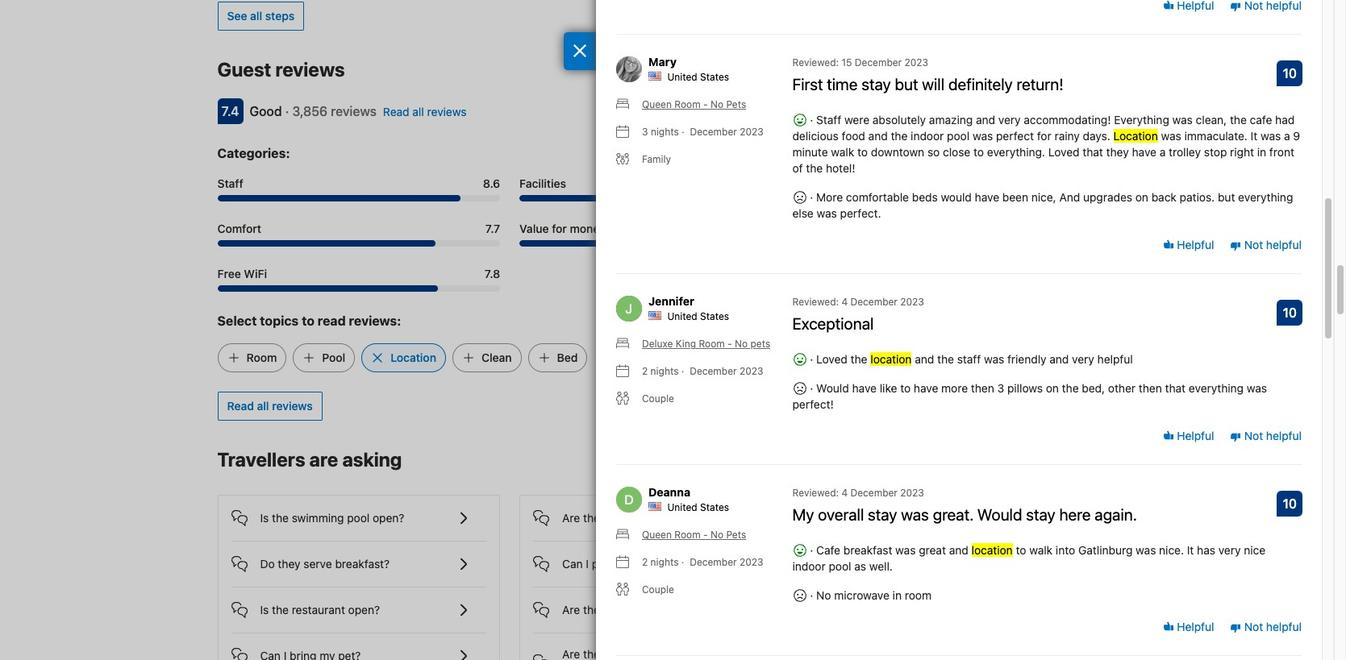 Task type: describe. For each thing, give the bounding box(es) containing it.
and right friendly
[[1050, 353, 1069, 366]]

2 nights · december 2023 for exceptional
[[642, 366, 763, 378]]

bed
[[557, 351, 578, 364]]

· down exceptional
[[810, 353, 813, 366]]

the left swimming
[[272, 511, 289, 525]]

that inside would have like to have more then 3 pillows on the bed, other then that everything was perfect!
[[1165, 382, 1186, 396]]

perfect.
[[840, 207, 881, 220]]

all for "read all reviews" button
[[257, 399, 269, 413]]

categories:
[[217, 146, 290, 160]]

microwave
[[834, 589, 890, 603]]

else
[[793, 207, 814, 220]]

queen room - no pets for my
[[642, 529, 746, 542]]

pool inside button
[[347, 511, 370, 525]]

helpful for exceptional
[[1266, 429, 1302, 443]]

in inside was immaculate. it was a 9 minute walk to downtown so close to everything. loved that they have a trolley stop right in front of the hotel!
[[1257, 145, 1267, 159]]

· no microwave in room
[[807, 589, 932, 603]]

cleanliness
[[822, 176, 883, 190]]

to inside to walk into gatlinburg was nice. it has very nice indoor pool as well.
[[1016, 544, 1026, 558]]

good · 3,856 reviews
[[250, 104, 377, 118]]

have left the 'more'
[[914, 382, 938, 396]]

see availability button
[[1006, 447, 1105, 476]]

breakfast
[[844, 544, 892, 558]]

and for great
[[949, 544, 969, 558]]

wifi
[[244, 267, 267, 280]]

breakfast?
[[335, 557, 390, 571]]

· right 'good'
[[285, 104, 289, 118]]

very inside to walk into gatlinburg was nice. it has very nice indoor pool as well.
[[1219, 544, 1241, 558]]

the inside was immaculate. it was a 9 minute walk to downtown so close to everything. loved that they have a trolley stop right in front of the hotel!
[[806, 162, 823, 175]]

good
[[250, 104, 282, 118]]

10 for return!
[[1283, 66, 1297, 81]]

not helpful for return!
[[1241, 238, 1302, 251]]

they inside was immaculate. it was a 9 minute walk to downtown so close to everything. loved that they have a trolley stop right in front of the hotel!
[[1106, 145, 1129, 159]]

they inside 'button'
[[278, 557, 301, 571]]

walk inside was immaculate. it was a 9 minute walk to downtown so close to everything. loved that they have a trolley stop right in front of the hotel!
[[831, 145, 854, 159]]

room down "sea"
[[675, 529, 701, 542]]

not helpful for stay
[[1241, 620, 1302, 634]]

amazing
[[929, 113, 973, 127]]

select
[[217, 313, 257, 328]]

asking
[[342, 448, 402, 471]]

1 then from the left
[[971, 382, 994, 396]]

beds
[[912, 191, 938, 204]]

see availability
[[1016, 454, 1095, 468]]

other
[[1108, 382, 1136, 396]]

is the restaurant open? button
[[231, 588, 487, 620]]

stay for but
[[862, 75, 891, 94]]

time
[[827, 75, 858, 94]]

downtown
[[871, 145, 925, 159]]

overall
[[818, 506, 864, 525]]

are for are there rooms with a sea view?
[[562, 511, 580, 525]]

not for stay
[[1245, 620, 1263, 634]]

accommodating!
[[1024, 113, 1111, 127]]

do they serve breakfast?
[[260, 557, 390, 571]]

but inside more comfortable beds would have been nice, and upgrades on back patios. but everything else was perfect.
[[1218, 191, 1235, 204]]

the down absolutely
[[891, 129, 908, 143]]

been
[[1003, 191, 1028, 204]]

staff for staff were absolutely amazing and very accommodating! everything was clean, the cafe had delicious food and the indoor pool was perfect for rainy days.
[[816, 113, 841, 127]]

stop
[[1204, 145, 1227, 159]]

3 nights · december 2023
[[642, 126, 764, 138]]

· up perfect! at the bottom right of the page
[[807, 382, 816, 396]]

deluxe king room - no pets
[[642, 338, 770, 350]]

the down exceptional
[[851, 353, 868, 366]]

· up facilities 7.5 meter
[[682, 126, 685, 138]]

· down king
[[681, 366, 684, 378]]

0 horizontal spatial location
[[391, 351, 436, 364]]

it inside to walk into gatlinburg was nice. it has very nice indoor pool as well.
[[1187, 544, 1194, 558]]

united states for exceptional
[[667, 311, 729, 323]]

and for location
[[915, 353, 934, 366]]

free wifi 7.8 meter
[[217, 285, 500, 292]]

everything inside more comfortable beds would have been nice, and upgrades on back patios. but everything else was perfect.
[[1238, 191, 1293, 204]]

2 not helpful from the top
[[1241, 429, 1302, 443]]

with for balcony?
[[649, 603, 671, 617]]

room right king
[[699, 338, 725, 350]]

to inside would have like to have more then 3 pillows on the bed, other then that everything was perfect!
[[900, 382, 911, 396]]

nights for my
[[651, 557, 679, 569]]

nights for first
[[651, 126, 679, 138]]

helpful for first time stay but will definitely return!
[[1266, 238, 1302, 251]]

· up delicious
[[807, 113, 816, 127]]

with for sea
[[649, 511, 671, 525]]

and right food
[[868, 129, 888, 143]]

4 for exceptional
[[842, 296, 848, 308]]

it inside was immaculate. it was a 9 minute walk to downtown so close to everything. loved that they have a trolley stop right in front of the hotel!
[[1251, 129, 1258, 143]]

first
[[793, 75, 823, 94]]

reviewed: for my overall stay was great. would stay here again.
[[793, 487, 839, 500]]

select topics to read reviews:
[[217, 313, 401, 328]]

2 for exceptional
[[642, 366, 648, 378]]

7.5
[[787, 176, 802, 190]]

cleanliness 7.6 meter
[[822, 195, 1105, 201]]

will
[[922, 75, 945, 94]]

travellers
[[217, 448, 305, 471]]

patios.
[[1180, 191, 1215, 204]]

cafe
[[816, 544, 841, 558]]

there?
[[618, 557, 651, 571]]

a for are there rooms with a sea view?
[[674, 511, 680, 525]]

3 inside would have like to have more then 3 pillows on the bed, other then that everything was perfect!
[[997, 382, 1004, 396]]

there for are there rooms with a balcony?
[[583, 603, 610, 617]]

close
[[943, 145, 971, 159]]

would inside would have like to have more then 3 pillows on the bed, other then that everything was perfect!
[[816, 382, 849, 396]]

all for see all steps button
[[250, 9, 262, 22]]

no left microwave
[[816, 589, 831, 603]]

a left "trolley"
[[1160, 145, 1166, 159]]

0 vertical spatial open?
[[373, 511, 405, 525]]

serve
[[304, 557, 332, 571]]

close image
[[573, 44, 587, 57]]

minute
[[793, 145, 828, 159]]

reviewed: 4 december 2023 for my overall stay was great. would stay here again.
[[793, 487, 924, 500]]

cafe
[[1250, 113, 1272, 127]]

free wifi
[[217, 267, 267, 280]]

united for my overall stay was great. would stay here again.
[[667, 502, 697, 514]]

scored 7.4 element
[[217, 98, 243, 124]]

value for money
[[520, 222, 606, 235]]

front
[[1270, 145, 1295, 159]]

are there rooms with a balcony?
[[562, 603, 730, 617]]

reviewed: for first time stay but will definitely return!
[[793, 57, 839, 69]]

balcony?
[[683, 603, 730, 617]]

see all steps
[[227, 9, 295, 22]]

· left microwave
[[810, 589, 813, 603]]

7.7
[[486, 222, 500, 235]]

can i park there? button
[[533, 542, 789, 574]]

not for return!
[[1245, 238, 1263, 251]]

no up 3 nights · december 2023
[[711, 99, 724, 111]]

jennifer
[[649, 295, 695, 308]]

15
[[842, 57, 852, 69]]

guest reviews
[[217, 58, 345, 80]]

reviews:
[[349, 313, 401, 328]]

reviewed: 15 december 2023
[[793, 57, 929, 69]]

helpful button for stay
[[1163, 619, 1214, 635]]

united states for first time stay but will definitely return!
[[667, 71, 729, 83]]

again.
[[1095, 506, 1137, 525]]

were
[[845, 113, 870, 127]]

rooms for balcony?
[[613, 603, 646, 617]]

on for exceptional
[[1046, 382, 1059, 396]]

the left staff
[[937, 353, 954, 366]]

as
[[854, 560, 866, 574]]

0 horizontal spatial 3
[[642, 126, 648, 138]]

- for my overall stay was great. would stay here again.
[[703, 529, 708, 542]]

first time stay but will definitely return!
[[793, 75, 1064, 94]]

topics
[[260, 313, 299, 328]]

comfortable
[[846, 191, 909, 204]]

· down my
[[807, 544, 816, 558]]

scored 10 element for return!
[[1277, 61, 1303, 87]]

trolley
[[1169, 145, 1201, 159]]

2 helpful button from the top
[[1163, 428, 1214, 444]]

facilities
[[520, 176, 566, 190]]

pool inside to walk into gatlinburg was nice. it has very nice indoor pool as well.
[[829, 560, 851, 574]]

and
[[1059, 191, 1080, 204]]

states for first time stay but will definitely return!
[[700, 71, 729, 83]]

room up 3 nights · december 2023
[[675, 99, 701, 111]]

- for first time stay but will definitely return!
[[703, 99, 708, 111]]

2 helpful from the top
[[1174, 429, 1214, 443]]

no left the pets
[[735, 338, 748, 350]]

1 horizontal spatial location
[[822, 222, 868, 235]]

that inside was immaculate. it was a 9 minute walk to downtown so close to everything. loved that they have a trolley stop right in front of the hotel!
[[1083, 145, 1103, 159]]

1 horizontal spatial location
[[972, 544, 1013, 558]]

indoor inside to walk into gatlinburg was nice. it has very nice indoor pool as well.
[[793, 560, 826, 574]]

availability
[[1039, 454, 1095, 468]]

walk inside to walk into gatlinburg was nice. it has very nice indoor pool as well.
[[1029, 544, 1053, 558]]

would
[[941, 191, 972, 204]]

staff
[[957, 353, 981, 366]]

· up else
[[807, 191, 816, 204]]

everything.
[[987, 145, 1045, 159]]

2 nights · december 2023 for my overall stay was great. would stay here again.
[[642, 557, 763, 569]]

and for amazing
[[976, 113, 995, 127]]

clean
[[482, 351, 512, 364]]

not helpful button for return!
[[1230, 237, 1302, 253]]

0 vertical spatial read
[[383, 105, 409, 118]]

states for my overall stay was great. would stay here again.
[[700, 502, 729, 514]]

1 vertical spatial all
[[412, 105, 424, 118]]

do
[[260, 557, 275, 571]]

of
[[793, 162, 803, 175]]

would have like to have more then 3 pillows on the bed, other then that everything was perfect!
[[793, 382, 1267, 412]]

steps
[[265, 9, 295, 22]]

1 vertical spatial loved
[[816, 353, 848, 366]]

1 horizontal spatial read all reviews
[[383, 105, 467, 118]]

absolutely
[[873, 113, 926, 127]]

to down food
[[857, 145, 868, 159]]

there for are there rooms with a sea view?
[[583, 511, 610, 525]]

nice
[[1244, 544, 1266, 558]]

staff were absolutely amazing and very accommodating! everything was clean, the cafe had delicious food and the indoor pool was perfect for rainy days.
[[793, 113, 1295, 143]]

have inside more comfortable beds would have been nice, and upgrades on back patios. but everything else was perfect.
[[975, 191, 999, 204]]

is for is the swimming pool open?
[[260, 511, 269, 525]]

staff 8.6 meter
[[217, 195, 500, 201]]

upgrades
[[1083, 191, 1133, 204]]

0 horizontal spatial but
[[895, 75, 918, 94]]

1 horizontal spatial very
[[1072, 353, 1095, 366]]

to walk into gatlinburg was nice. it has very nice indoor pool as well.
[[793, 544, 1266, 574]]

king
[[676, 338, 696, 350]]

helpful for stay
[[1174, 620, 1214, 634]]

room
[[905, 589, 932, 603]]

queen room - no pets link for my overall stay was great. would stay here again.
[[616, 529, 746, 543]]

2 not helpful button from the top
[[1230, 428, 1302, 444]]

pets for my overall stay was great. would stay here again.
[[726, 529, 746, 542]]

helpful for my overall stay was great. would stay here again.
[[1266, 620, 1302, 634]]

value
[[520, 222, 549, 235]]

couple for my overall stay was great. would stay here again.
[[642, 584, 674, 596]]



Task type: locate. For each thing, give the bounding box(es) containing it.
1 horizontal spatial read
[[383, 105, 409, 118]]

is for is the restaurant open?
[[260, 603, 269, 617]]

0 horizontal spatial read
[[227, 399, 254, 413]]

a
[[1284, 129, 1290, 143], [1160, 145, 1166, 159], [674, 511, 680, 525], [674, 603, 680, 617]]

1 couple from the top
[[642, 393, 674, 405]]

0 vertical spatial indoor
[[911, 129, 944, 143]]

1 vertical spatial not
[[1245, 429, 1263, 443]]

more
[[941, 382, 968, 396]]

with inside button
[[649, 511, 671, 525]]

nights
[[651, 126, 679, 138], [651, 366, 679, 378], [651, 557, 679, 569]]

8.6
[[483, 176, 500, 190]]

1 vertical spatial scored 10 element
[[1277, 300, 1303, 326]]

are for are there rooms with a balcony?
[[562, 603, 580, 617]]

open? right restaurant
[[348, 603, 380, 617]]

3 up the "family"
[[642, 126, 648, 138]]

1 horizontal spatial pool
[[829, 560, 851, 574]]

that
[[1083, 145, 1103, 159], [1165, 382, 1186, 396]]

see left "steps" on the top
[[227, 9, 247, 22]]

reviewed: for exceptional
[[793, 296, 839, 308]]

2 for my overall stay was great. would stay here again.
[[642, 557, 648, 569]]

united for first time stay but will definitely return!
[[667, 71, 697, 83]]

definitely
[[948, 75, 1013, 94]]

0 vertical spatial would
[[816, 382, 849, 396]]

indoor down cafe
[[793, 560, 826, 574]]

3 not helpful from the top
[[1241, 620, 1302, 634]]

1 vertical spatial on
[[1046, 382, 1059, 396]]

2 there from the top
[[583, 603, 610, 617]]

reviewed: up exceptional
[[793, 296, 839, 308]]

0 horizontal spatial very
[[998, 113, 1021, 127]]

days.
[[1083, 129, 1111, 143]]

to left into
[[1016, 544, 1026, 558]]

on for first time stay but will definitely return!
[[1136, 191, 1149, 204]]

0 vertical spatial walk
[[831, 145, 854, 159]]

reviews
[[275, 58, 345, 80], [331, 104, 377, 118], [427, 105, 467, 118], [272, 399, 313, 413]]

rated good element
[[250, 104, 282, 118]]

to right like on the right
[[900, 382, 911, 396]]

loved down rainy
[[1048, 145, 1080, 159]]

1 helpful from the top
[[1174, 238, 1214, 251]]

location
[[1114, 129, 1158, 143], [822, 222, 868, 235], [391, 351, 436, 364]]

3 not from the top
[[1245, 620, 1263, 634]]

delicious
[[793, 129, 839, 143]]

here
[[1060, 506, 1091, 525]]

the inside would have like to have more then 3 pillows on the bed, other then that everything was perfect!
[[1062, 382, 1079, 396]]

2 rooms from the top
[[613, 603, 646, 617]]

there inside button
[[583, 603, 610, 617]]

1 helpful button from the top
[[1163, 237, 1214, 253]]

2 is from the top
[[260, 603, 269, 617]]

2 nights · december 2023
[[642, 366, 763, 378], [642, 557, 763, 569]]

2 vertical spatial location
[[391, 351, 436, 364]]

like
[[880, 382, 897, 396]]

1 vertical spatial open?
[[348, 603, 380, 617]]

1 nights from the top
[[651, 126, 679, 138]]

there down park
[[583, 603, 610, 617]]

0 vertical spatial pool
[[947, 129, 970, 143]]

helpful
[[1266, 238, 1302, 251], [1098, 353, 1133, 366], [1266, 429, 1302, 443], [1266, 620, 1302, 634]]

guest reviews element
[[217, 56, 1000, 82]]

helpful for return!
[[1174, 238, 1214, 251]]

0 vertical spatial -
[[703, 99, 708, 111]]

my overall stay was great. would stay here again.
[[793, 506, 1137, 525]]

have inside was immaculate. it was a 9 minute walk to downtown so close to everything. loved that they have a trolley stop right in front of the hotel!
[[1132, 145, 1157, 159]]

1 vertical spatial they
[[278, 557, 301, 571]]

0 vertical spatial on
[[1136, 191, 1149, 204]]

1 vertical spatial for
[[552, 222, 567, 235]]

0 vertical spatial very
[[998, 113, 1021, 127]]

is up "do"
[[260, 511, 269, 525]]

1 vertical spatial queen room - no pets
[[642, 529, 746, 542]]

to right close
[[974, 145, 984, 159]]

a for was immaculate. it was a 9 minute walk to downtown so close to everything. loved that they have a trolley stop right in front of the hotel!
[[1284, 129, 1290, 143]]

cafe breakfast was great and location
[[816, 544, 1013, 558]]

reviews inside button
[[272, 399, 313, 413]]

0 vertical spatial nights
[[651, 126, 679, 138]]

that down "days."
[[1083, 145, 1103, 159]]

- up 3 nights · december 2023
[[703, 99, 708, 111]]

1 10 from the top
[[1283, 66, 1297, 81]]

1 queen from the top
[[642, 99, 672, 111]]

queen for my overall stay was great. would stay here again.
[[642, 529, 672, 542]]

2 united from the top
[[667, 311, 697, 323]]

see for see all steps
[[227, 9, 247, 22]]

0 vertical spatial 10
[[1283, 66, 1297, 81]]

to left "read"
[[302, 313, 315, 328]]

2 queen room - no pets link from the top
[[616, 529, 746, 543]]

can
[[562, 557, 583, 571]]

2 10 from the top
[[1283, 306, 1297, 320]]

reviewed: 4 december 2023 up overall
[[793, 487, 924, 500]]

pillows
[[1007, 382, 1043, 396]]

queen room - no pets for first
[[642, 99, 746, 111]]

2 nights · december 2023 down "sea"
[[642, 557, 763, 569]]

1 vertical spatial 3
[[997, 382, 1004, 396]]

nights up are there rooms with a balcony? button
[[651, 557, 679, 569]]

0 vertical spatial that
[[1083, 145, 1103, 159]]

3 helpful from the top
[[1174, 620, 1214, 634]]

1 pets from the top
[[726, 99, 746, 111]]

a left balcony?
[[674, 603, 680, 617]]

had
[[1275, 113, 1295, 127]]

0 horizontal spatial location
[[871, 353, 912, 366]]

comfort 7.7 meter
[[217, 240, 500, 247]]

walk left into
[[1029, 544, 1053, 558]]

3 reviewed: from the top
[[793, 487, 839, 500]]

1 vertical spatial pets
[[726, 529, 746, 542]]

location up like on the right
[[871, 353, 912, 366]]

1 united from the top
[[667, 71, 697, 83]]

not helpful button for stay
[[1230, 619, 1302, 635]]

1 horizontal spatial loved
[[1048, 145, 1080, 159]]

pool down cafe
[[829, 560, 851, 574]]

are
[[309, 448, 338, 471]]

great.
[[933, 506, 974, 525]]

was inside to walk into gatlinburg was nice. it has very nice indoor pool as well.
[[1136, 544, 1156, 558]]

room down topics
[[246, 351, 277, 364]]

0 horizontal spatial walk
[[831, 145, 854, 159]]

states for exceptional
[[700, 311, 729, 323]]

would up perfect! at the bottom right of the page
[[816, 382, 849, 396]]

2 2 nights · december 2023 from the top
[[642, 557, 763, 569]]

there
[[583, 511, 610, 525], [583, 603, 610, 617]]

0 horizontal spatial in
[[893, 589, 902, 603]]

location down 'perfect.'
[[822, 222, 868, 235]]

1 horizontal spatial indoor
[[911, 129, 944, 143]]

couple down deluxe on the left bottom
[[642, 393, 674, 405]]

3 left pillows
[[997, 382, 1004, 396]]

location down everything
[[1114, 129, 1158, 143]]

can i park there?
[[562, 557, 651, 571]]

perfect!
[[793, 398, 834, 412]]

0 vertical spatial are
[[562, 511, 580, 525]]

everything inside would have like to have more then 3 pillows on the bed, other then that everything was perfect!
[[1189, 382, 1244, 396]]

1 not helpful from the top
[[1241, 238, 1302, 251]]

they right "do"
[[278, 557, 301, 571]]

0 vertical spatial helpful
[[1174, 238, 1214, 251]]

pets up 3 nights · december 2023
[[726, 99, 746, 111]]

staff up delicious
[[816, 113, 841, 127]]

1 not helpful button from the top
[[1230, 237, 1302, 253]]

read all reviews inside button
[[227, 399, 313, 413]]

that right other
[[1165, 382, 1186, 396]]

walk up hotel!
[[831, 145, 854, 159]]

· down "sea"
[[681, 557, 684, 569]]

0 horizontal spatial pool
[[347, 511, 370, 525]]

for inside staff were absolutely amazing and very accommodating! everything was clean, the cafe had delicious food and the indoor pool was perfect for rainy days.
[[1037, 129, 1052, 143]]

0 vertical spatial states
[[700, 71, 729, 83]]

2 vertical spatial not helpful button
[[1230, 619, 1302, 635]]

0 horizontal spatial they
[[278, 557, 301, 571]]

4 up exceptional
[[842, 296, 848, 308]]

2 reviewed: 4 december 2023 from the top
[[793, 487, 924, 500]]

1 horizontal spatial walk
[[1029, 544, 1053, 558]]

2 vertical spatial very
[[1219, 544, 1241, 558]]

is the restaurant open?
[[260, 603, 380, 617]]

the left bed,
[[1062, 382, 1079, 396]]

1 2 nights · december 2023 from the top
[[642, 366, 763, 378]]

queen down are there rooms with a sea view?
[[642, 529, 672, 542]]

reviewed: up my
[[793, 487, 839, 500]]

1 horizontal spatial on
[[1136, 191, 1149, 204]]

see left availability
[[1016, 454, 1036, 468]]

are there rooms with a sea view? button
[[533, 496, 789, 528]]

1 vertical spatial -
[[728, 338, 732, 350]]

1 horizontal spatial for
[[1037, 129, 1052, 143]]

3 10 from the top
[[1283, 497, 1297, 512]]

deanna
[[649, 486, 691, 500]]

rooms inside the are there rooms with a sea view? button
[[613, 511, 646, 525]]

location down reviews:
[[391, 351, 436, 364]]

very up bed,
[[1072, 353, 1095, 366]]

1 vertical spatial are
[[562, 603, 580, 617]]

1 horizontal spatial would
[[978, 506, 1022, 525]]

1 vertical spatial queen
[[642, 529, 672, 542]]

0 vertical spatial 2
[[642, 366, 648, 378]]

pets
[[751, 338, 770, 350]]

on right pillows
[[1046, 382, 1059, 396]]

1 not from the top
[[1245, 238, 1263, 251]]

1 there from the top
[[583, 511, 610, 525]]

money
[[570, 222, 606, 235]]

united states up the deluxe king room - no pets link
[[667, 311, 729, 323]]

3
[[642, 126, 648, 138], [997, 382, 1004, 396]]

a inside button
[[674, 511, 680, 525]]

1 vertical spatial helpful
[[1174, 429, 1214, 443]]

united down mary
[[667, 71, 697, 83]]

couple for exceptional
[[642, 393, 674, 405]]

2023
[[905, 57, 929, 69], [740, 126, 764, 138], [900, 296, 924, 308], [740, 366, 763, 378], [900, 487, 924, 500], [740, 557, 763, 569]]

queen room - no pets link for first time stay but will definitely return!
[[616, 98, 746, 112]]

2 vertical spatial not helpful
[[1241, 620, 1302, 634]]

for left rainy
[[1037, 129, 1052, 143]]

0 horizontal spatial it
[[1187, 544, 1194, 558]]

queen for first time stay but will definitely return!
[[642, 99, 672, 111]]

1 scored 10 element from the top
[[1277, 61, 1303, 87]]

scored 10 element for stay
[[1277, 491, 1303, 517]]

rooms
[[613, 511, 646, 525], [613, 603, 646, 617]]

3,856
[[292, 104, 328, 118]]

0 vertical spatial staff
[[816, 113, 841, 127]]

3 not helpful button from the top
[[1230, 619, 1302, 635]]

with inside button
[[649, 603, 671, 617]]

open? up do they serve breakfast? 'button'
[[373, 511, 405, 525]]

2 with from the top
[[649, 603, 671, 617]]

2 are from the top
[[562, 603, 580, 617]]

0 horizontal spatial for
[[552, 222, 567, 235]]

0 vertical spatial 2 nights · december 2023
[[642, 366, 763, 378]]

pool up close
[[947, 129, 970, 143]]

4 for my overall stay was great. would stay here again.
[[842, 487, 848, 500]]

park
[[592, 557, 615, 571]]

1 states from the top
[[700, 71, 729, 83]]

pool inside staff were absolutely amazing and very accommodating! everything was clean, the cafe had delicious food and the indoor pool was perfect for rainy days.
[[947, 129, 970, 143]]

couple up are there rooms with a balcony? on the bottom
[[642, 584, 674, 596]]

nice.
[[1159, 544, 1184, 558]]

1 vertical spatial with
[[649, 603, 671, 617]]

see inside button
[[227, 9, 247, 22]]

0 vertical spatial for
[[1037, 129, 1052, 143]]

0 vertical spatial scored 10 element
[[1277, 61, 1303, 87]]

are there rooms with a sea view?
[[562, 511, 734, 525]]

deluxe
[[642, 338, 673, 350]]

nights down deluxe on the left bottom
[[651, 366, 679, 378]]

3 united states from the top
[[667, 502, 729, 514]]

2 scored 10 element from the top
[[1277, 300, 1303, 326]]

everything
[[1114, 113, 1170, 127]]

2 vertical spatial -
[[703, 529, 708, 542]]

reviewed: 4 december 2023 up exceptional
[[793, 296, 924, 308]]

have left like on the right
[[852, 382, 877, 396]]

2 queen from the top
[[642, 529, 672, 542]]

2 vertical spatial scored 10 element
[[1277, 491, 1303, 517]]

0 horizontal spatial loved
[[816, 353, 848, 366]]

friendly
[[1007, 353, 1047, 366]]

0 vertical spatial queen
[[642, 99, 672, 111]]

read
[[318, 313, 346, 328]]

2 4 from the top
[[842, 487, 848, 500]]

1 is from the top
[[260, 511, 269, 525]]

1 reviewed: from the top
[[793, 57, 839, 69]]

and left staff
[[915, 353, 934, 366]]

9
[[1293, 129, 1300, 143]]

2 horizontal spatial very
[[1219, 544, 1241, 558]]

there up park
[[583, 511, 610, 525]]

0 vertical spatial united
[[667, 71, 697, 83]]

0 horizontal spatial indoor
[[793, 560, 826, 574]]

queen room - no pets up 3 nights · december 2023
[[642, 99, 746, 111]]

loved inside was immaculate. it was a 9 minute walk to downtown so close to everything. loved that they have a trolley stop right in front of the hotel!
[[1048, 145, 1080, 159]]

2 nights · december 2023 down deluxe king room - no pets
[[642, 366, 763, 378]]

rooms up the there?
[[613, 511, 646, 525]]

0 vertical spatial 3
[[642, 126, 648, 138]]

2 couple from the top
[[642, 584, 674, 596]]

0 vertical spatial not
[[1245, 238, 1263, 251]]

1 are from the top
[[562, 511, 580, 525]]

pets for first time stay but will definitely return!
[[726, 99, 746, 111]]

i
[[586, 557, 589, 571]]

0 vertical spatial 4
[[842, 296, 848, 308]]

for right value
[[552, 222, 567, 235]]

0 horizontal spatial staff
[[217, 176, 243, 190]]

then right the 'more'
[[971, 382, 994, 396]]

queen room - no pets link down "sea"
[[616, 529, 746, 543]]

not helpful
[[1241, 238, 1302, 251], [1241, 429, 1302, 443], [1241, 620, 1302, 634]]

it down cafe
[[1251, 129, 1258, 143]]

1 vertical spatial reviewed:
[[793, 296, 839, 308]]

1 horizontal spatial in
[[1257, 145, 1267, 159]]

0 vertical spatial pets
[[726, 99, 746, 111]]

perfect
[[996, 129, 1034, 143]]

read inside "read all reviews" button
[[227, 399, 254, 413]]

couple
[[642, 393, 674, 405], [642, 584, 674, 596]]

united states down deanna
[[667, 502, 729, 514]]

staff inside staff were absolutely amazing and very accommodating! everything was clean, the cafe had delicious food and the indoor pool was perfect for rainy days.
[[816, 113, 841, 127]]

staff for staff
[[217, 176, 243, 190]]

and right amazing
[[976, 113, 995, 127]]

united for exceptional
[[667, 311, 697, 323]]

nights up the "family"
[[651, 126, 679, 138]]

1 united states from the top
[[667, 71, 729, 83]]

a for are there rooms with a balcony?
[[674, 603, 680, 617]]

gatlinburg
[[1078, 544, 1133, 558]]

0 vertical spatial read all reviews
[[383, 105, 467, 118]]

1 with from the top
[[649, 511, 671, 525]]

1 vertical spatial not helpful
[[1241, 429, 1302, 443]]

are inside button
[[562, 603, 580, 617]]

1 vertical spatial location
[[822, 222, 868, 235]]

queen room - no pets
[[642, 99, 746, 111], [642, 529, 746, 542]]

indoor inside staff were absolutely amazing and very accommodating! everything was clean, the cafe had delicious food and the indoor pool was perfect for rainy days.
[[911, 129, 944, 143]]

united states
[[667, 71, 729, 83], [667, 311, 729, 323], [667, 502, 729, 514]]

2 not from the top
[[1245, 429, 1263, 443]]

with left balcony?
[[649, 603, 671, 617]]

facilities 7.5 meter
[[520, 195, 802, 201]]

3 scored 10 element from the top
[[1277, 491, 1303, 517]]

0 vertical spatial but
[[895, 75, 918, 94]]

stay left here
[[1026, 506, 1056, 525]]

1 horizontal spatial staff
[[816, 113, 841, 127]]

0 vertical spatial not helpful button
[[1230, 237, 1302, 253]]

1 2 from the top
[[642, 366, 648, 378]]

0 vertical spatial queen room - no pets
[[642, 99, 746, 111]]

the left cafe
[[1230, 113, 1247, 127]]

2 vertical spatial helpful
[[1174, 620, 1214, 634]]

and up "still looking?"
[[949, 544, 969, 558]]

the down the minute
[[806, 162, 823, 175]]

the left restaurant
[[272, 603, 289, 617]]

· loved the location and the staff was friendly and very helpful
[[807, 353, 1133, 366]]

1 vertical spatial but
[[1218, 191, 1235, 204]]

return!
[[1017, 75, 1064, 94]]

2 reviewed: from the top
[[793, 296, 839, 308]]

still
[[915, 565, 944, 584]]

value for money 7.7 meter
[[520, 240, 802, 247]]

review categories element
[[217, 143, 290, 163]]

no down view?
[[711, 529, 724, 542]]

1 vertical spatial would
[[978, 506, 1022, 525]]

see for see availability
[[1016, 454, 1036, 468]]

queen room - no pets down "sea"
[[642, 529, 746, 542]]

10
[[1283, 66, 1297, 81], [1283, 306, 1297, 320], [1283, 497, 1297, 512]]

0 horizontal spatial see
[[227, 9, 247, 22]]

immaculate.
[[1185, 129, 1248, 143]]

1 vertical spatial 4
[[842, 487, 848, 500]]

pets down view?
[[726, 529, 746, 542]]

1 rooms from the top
[[613, 511, 646, 525]]

are
[[562, 511, 580, 525], [562, 603, 580, 617]]

1 queen room - no pets link from the top
[[616, 98, 746, 112]]

was immaculate. it was a 9 minute walk to downtown so close to everything. loved that they have a trolley stop right in front of the hotel!
[[793, 129, 1300, 175]]

everything
[[1238, 191, 1293, 204], [1189, 382, 1244, 396]]

2 vertical spatial nights
[[651, 557, 679, 569]]

then right other
[[1139, 382, 1162, 396]]

are there rooms with a balcony? button
[[533, 588, 789, 620]]

on inside more comfortable beds would have been nice, and upgrades on back patios. but everything else was perfect.
[[1136, 191, 1149, 204]]

comfort
[[217, 222, 261, 235]]

pool up do they serve breakfast? 'button'
[[347, 511, 370, 525]]

0 vertical spatial location
[[1114, 129, 1158, 143]]

rooms for sea
[[613, 511, 646, 525]]

see inside "button"
[[1016, 454, 1036, 468]]

united states down mary
[[667, 71, 729, 83]]

1 vertical spatial indoor
[[793, 560, 826, 574]]

mary
[[649, 55, 677, 69]]

3 nights from the top
[[651, 557, 679, 569]]

has
[[1197, 544, 1216, 558]]

read
[[383, 105, 409, 118], [227, 399, 254, 413]]

0 vertical spatial all
[[250, 9, 262, 22]]

1 vertical spatial see
[[1016, 454, 1036, 468]]

it
[[1251, 129, 1258, 143], [1187, 544, 1194, 558]]

queen down mary
[[642, 99, 672, 111]]

very inside staff were absolutely amazing and very accommodating! everything was clean, the cafe had delicious food and the indoor pool was perfect for rainy days.
[[998, 113, 1021, 127]]

1 queen room - no pets from the top
[[642, 99, 746, 111]]

more
[[816, 191, 843, 204]]

was
[[1173, 113, 1193, 127], [973, 129, 993, 143], [1161, 129, 1182, 143], [1261, 129, 1281, 143], [817, 207, 837, 220], [984, 353, 1004, 366], [1247, 382, 1267, 396], [901, 506, 929, 525], [896, 544, 916, 558], [1136, 544, 1156, 558]]

do they serve breakfast? button
[[231, 542, 487, 574]]

helpful button for return!
[[1163, 237, 1214, 253]]

read all reviews button
[[217, 392, 322, 421]]

2 then from the left
[[1139, 382, 1162, 396]]

they down "days."
[[1106, 145, 1129, 159]]

stay up breakfast
[[868, 506, 897, 525]]

with down deanna
[[649, 511, 671, 525]]

was inside would have like to have more then 3 pillows on the bed, other then that everything was perfect!
[[1247, 382, 1267, 396]]

would
[[816, 382, 849, 396], [978, 506, 1022, 525]]

was inside more comfortable beds would have been nice, and upgrades on back patios. but everything else was perfect.
[[817, 207, 837, 220]]

well.
[[869, 560, 893, 574]]

a inside button
[[674, 603, 680, 617]]

with
[[649, 511, 671, 525], [649, 603, 671, 617]]

1 horizontal spatial they
[[1106, 145, 1129, 159]]

there inside button
[[583, 511, 610, 525]]

1 horizontal spatial 3
[[997, 382, 1004, 396]]

3 united from the top
[[667, 502, 697, 514]]

reviewed: 4 december 2023 for exceptional
[[793, 296, 924, 308]]

scored 10 element
[[1277, 61, 1303, 87], [1277, 300, 1303, 326], [1277, 491, 1303, 517]]

1 vertical spatial not helpful button
[[1230, 428, 1302, 444]]

1 vertical spatial very
[[1072, 353, 1095, 366]]

1 reviewed: 4 december 2023 from the top
[[793, 296, 924, 308]]

2 united states from the top
[[667, 311, 729, 323]]

0 vertical spatial rooms
[[613, 511, 646, 525]]

read all reviews
[[383, 105, 467, 118], [227, 399, 313, 413]]

stay down reviewed: 15 december 2023
[[862, 75, 891, 94]]

right
[[1230, 145, 1254, 159]]

rooms down the there?
[[613, 603, 646, 617]]

2 nights from the top
[[651, 366, 679, 378]]

restaurant
[[292, 603, 345, 617]]

1 vertical spatial it
[[1187, 544, 1194, 558]]

walk
[[831, 145, 854, 159], [1029, 544, 1053, 558]]

7.8
[[485, 267, 500, 280]]

2 2 from the top
[[642, 557, 648, 569]]

is the swimming pool open? button
[[231, 496, 487, 528]]

but left will
[[895, 75, 918, 94]]

3 helpful button from the top
[[1163, 619, 1214, 635]]

10 for stay
[[1283, 497, 1297, 512]]

1 vertical spatial 2 nights · december 2023
[[642, 557, 763, 569]]

2 states from the top
[[700, 311, 729, 323]]

3 states from the top
[[700, 502, 729, 514]]

rooms inside are there rooms with a balcony? button
[[613, 603, 646, 617]]

so
[[928, 145, 940, 159]]

0 vertical spatial reviewed:
[[793, 57, 839, 69]]

0 horizontal spatial that
[[1083, 145, 1103, 159]]

united states for my overall stay was great. would stay here again.
[[667, 502, 729, 514]]

2 pets from the top
[[726, 529, 746, 542]]

0 vertical spatial they
[[1106, 145, 1129, 159]]

on inside would have like to have more then 3 pillows on the bed, other then that everything was perfect!
[[1046, 382, 1059, 396]]

staff down 'categories:'
[[217, 176, 243, 190]]

would right great.
[[978, 506, 1022, 525]]

are inside button
[[562, 511, 580, 525]]

2 vertical spatial states
[[700, 502, 729, 514]]

stay for was
[[868, 506, 897, 525]]

helpful button
[[1163, 237, 1214, 253], [1163, 428, 1214, 444], [1163, 619, 1214, 635]]

2 queen room - no pets from the top
[[642, 529, 746, 542]]

1 4 from the top
[[842, 296, 848, 308]]

location up looking?
[[972, 544, 1013, 558]]

exceptional
[[793, 315, 874, 333]]

1 vertical spatial is
[[260, 603, 269, 617]]



Task type: vqa. For each thing, say whether or not it's contained in the screenshot.
Manage your bookings
no



